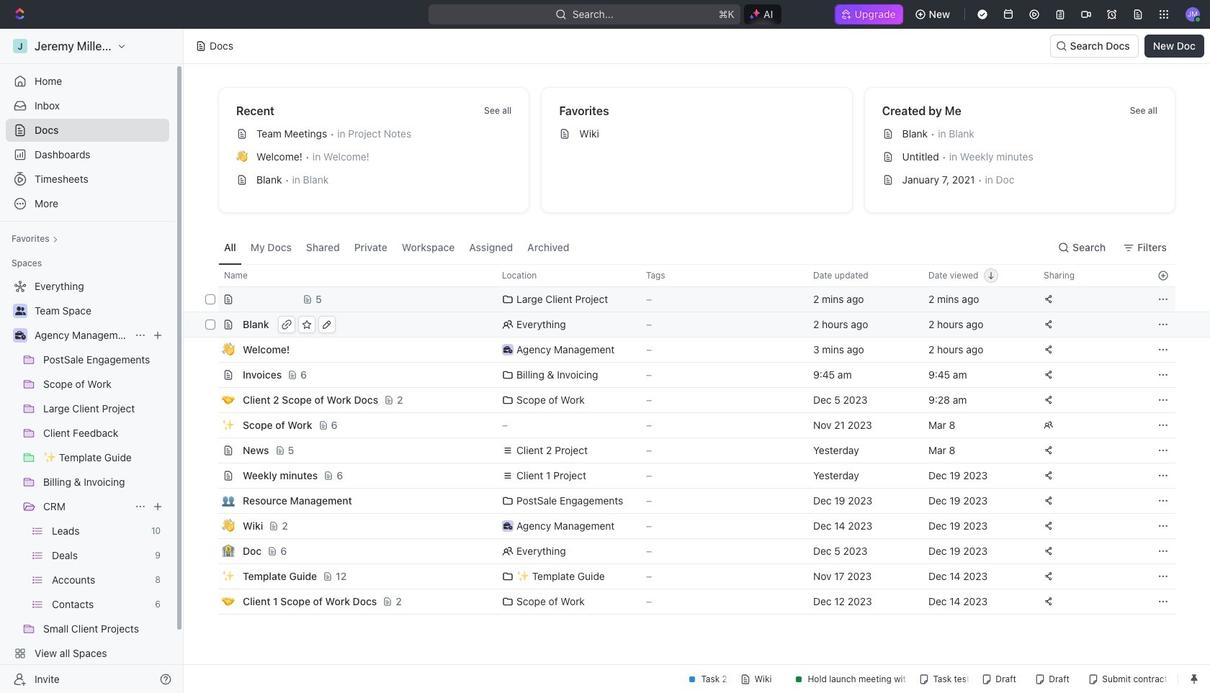 Task type: vqa. For each thing, say whether or not it's contained in the screenshot.
fourth row from the bottom
yes



Task type: locate. For each thing, give the bounding box(es) containing it.
3 row from the top
[[202, 312, 1176, 338]]

row
[[202, 264, 1176, 287], [202, 286, 1176, 313], [202, 312, 1176, 338], [202, 337, 1176, 363], [202, 362, 1176, 388], [202, 388, 1176, 414], [202, 413, 1176, 439], [202, 438, 1176, 464], [202, 463, 1176, 489], [202, 488, 1176, 514], [202, 514, 1176, 540], [202, 539, 1176, 565], [202, 564, 1176, 590], [202, 589, 1176, 615]]

tree
[[6, 275, 169, 690]]

business time image
[[15, 331, 26, 340], [503, 523, 512, 530]]

business time image inside 'row'
[[503, 523, 512, 530]]

0 horizontal spatial business time image
[[15, 331, 26, 340]]

1 row from the top
[[202, 264, 1176, 287]]

0 vertical spatial business time image
[[15, 331, 26, 340]]

9 row from the top
[[202, 463, 1176, 489]]

1 vertical spatial business time image
[[503, 523, 512, 530]]

1 horizontal spatial business time image
[[503, 523, 512, 530]]

tab list
[[218, 231, 575, 264]]

table
[[202, 264, 1176, 615]]

8 row from the top
[[202, 438, 1176, 464]]

2 row from the top
[[202, 286, 1176, 313]]



Task type: describe. For each thing, give the bounding box(es) containing it.
tree inside the sidebar navigation
[[6, 275, 169, 690]]

business time image
[[503, 347, 512, 354]]

7 row from the top
[[202, 413, 1176, 439]]

4 row from the top
[[202, 337, 1176, 363]]

user group image
[[15, 307, 26, 316]]

14 row from the top
[[202, 589, 1176, 615]]

6 row from the top
[[202, 388, 1176, 414]]

business time image inside the sidebar navigation
[[15, 331, 26, 340]]

12 row from the top
[[202, 539, 1176, 565]]

10 row from the top
[[202, 488, 1176, 514]]

jeremy miller's workspace, , element
[[13, 39, 27, 53]]

13 row from the top
[[202, 564, 1176, 590]]

5 row from the top
[[202, 362, 1176, 388]]

11 row from the top
[[202, 514, 1176, 540]]

sidebar navigation
[[0, 29, 187, 694]]



